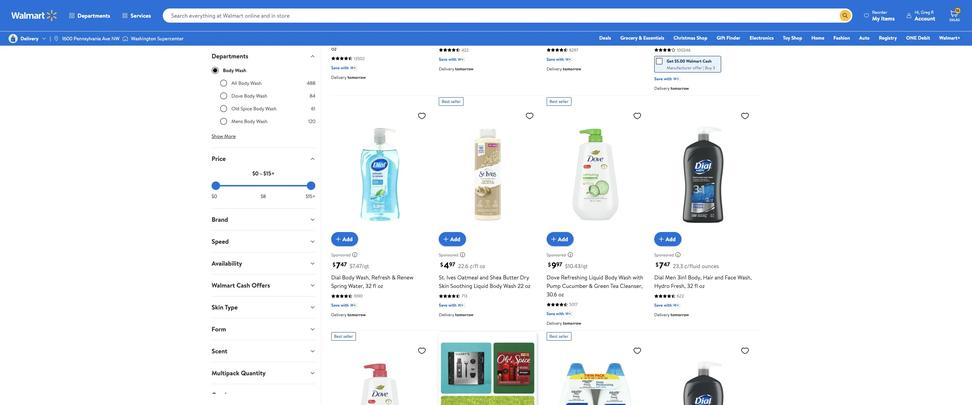 Task type: describe. For each thing, give the bounding box(es) containing it.
30.6 for $ 9 97 $10.43/qt dove refreshing liquid body wash with pump cucumber & green tea cleanser, 30.6 oz
[[547, 291, 557, 299]]

tomorrow for $ 9 97 $10.43/qt dove sensitive skin hypoallergenic liquid body wash with pump, 30.6 oz
[[563, 66, 582, 72]]

622
[[677, 293, 684, 299]]

moisture inside $ 8 97 29.9 ¢/fl oz olay ultra moisture body wash with shea butter, 30 fl oz
[[681, 28, 703, 35]]

dial inside $ 7 47 23.3 ¢/fluid ounces dial men 3in1 body, hair and face wash, hydro fresh, 32 fl oz
[[655, 274, 664, 282]]

multipack quantity button
[[206, 363, 321, 384]]

tomorrow for $ 9 97 $10.43/qt dove deep moisture liquid body wash with pump nourishing for dry skin 30.6 oz
[[348, 74, 366, 80]]

& inside $ 9 97 $10.43/qt dove refreshing liquid body wash with pump cucumber & green tea cleanser, 30.6 oz
[[589, 282, 593, 290]]

skin type button
[[206, 297, 321, 318]]

save with for $ 4 97 22.6 ¢/fl oz st. ives oatmeal and shea butter dry skin soothing liquid body wash 22 oz
[[439, 302, 457, 308]]

$ 7 47 23.3 ¢/fluid ounces dial men 3in1 body, hair and face wash, hydro fresh, 32 fl oz
[[655, 260, 752, 290]]

save for $ 4 97 22.6 ¢/fl oz st. ives oatmeal and shea butter dry skin soothing liquid body wash 22 oz
[[439, 302, 448, 308]]

dry inside $ 4 97 22.6 ¢/fl oz st. ives oatmeal and shea butter dry skin soothing liquid body wash 22 oz
[[520, 274, 529, 282]]

essentials
[[644, 34, 665, 41]]

save with for $ 9 97 $10.43/qt dove refreshing liquid body wash with pump cucumber & green tea cleanser, 30.6 oz
[[547, 311, 565, 317]]

manufacturer
[[667, 65, 692, 71]]

toy shop
[[783, 34, 803, 41]]

walmart+ link
[[937, 34, 964, 42]]

with inside $ 9 97 $10.43/qt dove refreshing liquid body wash with pump cucumber & green tea cleanser, 30.6 oz
[[633, 274, 644, 282]]

30.6 for $ 9 97 $10.43/qt dove deep moisture liquid body wash with pump nourishing for dry skin 30.6 oz
[[417, 36, 427, 44]]

save for $ 9 97 $10.43/qt dove refreshing liquid body wash with pump cucumber & green tea cleanser, 30.6 oz
[[547, 311, 555, 317]]

add button for dove refreshing liquid body wash with pump cucumber & green tea cleanser, 30.6 oz image
[[547, 232, 574, 247]]

97 for $ 9 97 $10.43/qt dove deep moisture liquid body wash with pump nourishing for dry skin 30.6 oz
[[341, 15, 347, 22]]

brand button
[[206, 209, 321, 230]]

all body wash
[[231, 80, 262, 87]]

oz inside $ 9 97 $10.43/qt dove refreshing liquid body wash with pump cucumber & green tea cleanser, 30.6 oz
[[559, 291, 564, 299]]

olay
[[655, 28, 666, 35]]

0 horizontal spatial departments button
[[63, 7, 116, 24]]

scent button
[[206, 341, 321, 362]]

$8
[[261, 193, 266, 200]]

for
[[387, 36, 394, 44]]

$7.47/qt
[[350, 262, 369, 270]]

hi,
[[915, 9, 920, 15]]

$0 range field
[[212, 185, 315, 187]]

skin type tab
[[206, 297, 321, 318]]

ad disclaimer and feedback for ingridsponsoredproducts image
[[460, 252, 466, 258]]

$ 4 97 22.6 ¢/fl oz st. ives oatmeal and shea butter dry skin soothing liquid body wash 22 oz
[[439, 260, 531, 290]]

shop for christmas shop
[[697, 34, 708, 41]]

conditioner
[[505, 28, 535, 35]]

sensitive
[[561, 28, 583, 35]]

skin inside dropdown button
[[212, 303, 223, 312]]

none radio inside body wash option group
[[220, 80, 227, 87]]

save with for $ 5 88 21.0 ¢/fl oz suave kids 3-in-1 shampoo conditioner body wash, purely fun, 28 oz single
[[439, 56, 457, 62]]

1090
[[354, 293, 363, 299]]

$10.43/qt for $ 9 97 $10.43/qt dove sensitive skin hypoallergenic liquid body wash with pump, 30.6 oz
[[565, 16, 588, 24]]

¢/fluid
[[685, 262, 701, 270]]

hydro
[[655, 282, 670, 290]]

walmart plus image for $ 4 97 22.6 ¢/fl oz st. ives oatmeal and shea butter dry skin soothing liquid body wash 22 oz
[[458, 302, 465, 309]]

add to favorites list, dove refreshing liquid body wash with pump cucumber & green tea cleanser, 30.6 oz image
[[633, 111, 642, 120]]

1 vertical spatial |
[[703, 65, 704, 71]]

dove inside body wash option group
[[231, 92, 243, 99]]

departments tab
[[206, 45, 321, 67]]

88
[[449, 15, 455, 22]]

face
[[725, 274, 737, 282]]

sponsored for ad disclaimer and feedback for ingridsponsoredproducts icon associated with $ 7 47 23.3 ¢/fluid ounces dial men 3in1 body, hair and face wash, hydro fresh, 32 fl oz
[[655, 252, 674, 258]]

$5.00
[[675, 58, 685, 64]]

$0 for $0 - $15+
[[252, 170, 259, 177]]

0 horizontal spatial |
[[50, 35, 51, 42]]

departments inside tab
[[212, 52, 248, 61]]

dove body wash
[[231, 92, 267, 99]]

fashion
[[834, 34, 850, 41]]

delivery tomorrow for $ 9 97 $10.43/qt dove sensitive skin hypoallergenic liquid body wash with pump, 30.6 oz
[[547, 66, 582, 72]]

wash, inside $ 5 88 21.0 ¢/fl oz suave kids 3-in-1 shampoo conditioner body wash, purely fun, 28 oz single
[[453, 36, 467, 44]]

refreshing
[[561, 274, 588, 282]]

422
[[462, 47, 469, 53]]

electronics link
[[747, 34, 777, 42]]

wash inside $ 9 97 $10.43/qt dove deep moisture liquid body wash with pump nourishing for dry skin 30.6 oz
[[413, 28, 426, 35]]

22.6
[[458, 262, 469, 270]]

3in1
[[678, 274, 687, 282]]

hi, greg r account
[[915, 9, 936, 22]]

sponsored for ad disclaimer and feedback for ingridsponsoredproducts icon corresponding to $ 7 47 $7.47/qt dial body wash, refresh & renew spring water, 32 fl oz
[[331, 252, 351, 258]]

ives
[[447, 274, 456, 282]]

84
[[310, 92, 315, 99]]

nw
[[111, 35, 120, 42]]

97 for $ 9 97 $10.43/qt dove refreshing liquid body wash with pump cucumber & green tea cleanser, 30.6 oz
[[557, 261, 563, 269]]

0 horizontal spatial $15+
[[263, 170, 275, 177]]

body inside $ 7 47 $7.47/qt dial body wash, refresh & renew spring water, 32 fl oz
[[342, 274, 355, 282]]

oz inside $ 7 47 23.3 ¢/fluid ounces dial men 3in1 body, hair and face wash, hydro fresh, 32 fl oz
[[700, 282, 705, 290]]

speed tab
[[206, 231, 321, 252]]

tea
[[611, 282, 619, 290]]

home link
[[809, 34, 828, 42]]

brand tab
[[206, 209, 321, 230]]

gender
[[212, 391, 232, 400]]

skin inside $ 9 97 $10.43/qt dove deep moisture liquid body wash with pump nourishing for dry skin 30.6 oz
[[406, 36, 416, 44]]

body inside $ 5 88 21.0 ¢/fl oz suave kids 3-in-1 shampoo conditioner body wash, purely fun, 28 oz single
[[439, 36, 452, 44]]

availability
[[212, 259, 242, 268]]

and inside $ 7 47 23.3 ¢/fluid ounces dial men 3in1 body, hair and face wash, hydro fresh, 32 fl oz
[[715, 274, 724, 282]]

walmart cash offers tab
[[206, 275, 321, 296]]

delivery tomorrow for $ 9 97 $10.43/qt dove refreshing liquid body wash with pump cucumber & green tea cleanser, 30.6 oz
[[547, 321, 582, 327]]

wash inside $ 9 97 $10.43/qt dove sensitive skin hypoallergenic liquid body wash with pump, 30.6 oz
[[577, 36, 590, 44]]

one debit link
[[903, 34, 934, 42]]

grocery & essentials
[[621, 34, 665, 41]]

pennsylvania
[[74, 35, 101, 42]]

29.9
[[673, 16, 683, 24]]

4
[[444, 260, 449, 272]]

manufacturer offer |  buy 3
[[667, 65, 715, 71]]

dial inside $ 7 47 $7.47/qt dial body wash, refresh & renew spring water, 32 fl oz
[[331, 274, 341, 282]]

1 vertical spatial departments button
[[206, 45, 321, 67]]

$ for $ 4 97 22.6 ¢/fl oz st. ives oatmeal and shea butter dry skin soothing liquid body wash 22 oz
[[441, 261, 443, 269]]

buy
[[705, 65, 712, 71]]

christmas shop link
[[671, 34, 711, 42]]

delivery tomorrow for $ 7 47 $7.47/qt dial body wash, refresh & renew spring water, 32 fl oz
[[331, 312, 366, 318]]

tomorrow for $ 4 97 22.6 ¢/fl oz st. ives oatmeal and shea butter dry skin soothing liquid body wash 22 oz
[[455, 312, 474, 318]]

30
[[686, 36, 693, 44]]

dove rejuvenating liquid body wash with pump pomegranate & hibiscus, 30.6 oz image
[[331, 344, 429, 405]]

equate beauty deep moisturizing body wash twin pack, 22 fl. oz., 2 count image
[[547, 344, 645, 405]]

add to favorites list, dial men 3in1 body, hair and face wash, hydro fresh, 32 fl oz image
[[741, 111, 750, 120]]

form tab
[[206, 319, 321, 340]]

walmart cash offers
[[212, 281, 270, 290]]

add to favorites list, dial men 3in1 body, hair and face wash, ultimate clean, 32 fl oz image
[[741, 347, 750, 356]]

wash inside $ 4 97 22.6 ¢/fl oz st. ives oatmeal and shea butter dry skin soothing liquid body wash 22 oz
[[504, 282, 517, 290]]

$ 9 97 $10.43/qt dove sensitive skin hypoallergenic liquid body wash with pump, 30.6 oz
[[547, 13, 637, 44]]

all
[[231, 80, 237, 87]]

delivery for $ 9 97 $10.43/qt dove deep moisture liquid body wash with pump nourishing for dry skin 30.6 oz
[[331, 74, 347, 80]]

get
[[667, 58, 674, 64]]

¢/fl for 4
[[470, 262, 479, 270]]

cash inside "element"
[[703, 58, 712, 64]]

32 inside $ 7 47 23.3 ¢/fluid ounces dial men 3in1 body, hair and face wash, hydro fresh, 32 fl oz
[[687, 282, 694, 290]]

auto
[[860, 34, 870, 41]]

$ 9 97 $10.43/qt dove deep moisture liquid body wash with pump nourishing for dry skin 30.6 oz
[[331, 13, 427, 52]]

tomorrow down manufacturer
[[671, 85, 689, 91]]

0 horizontal spatial departments
[[78, 12, 110, 19]]

electronics
[[750, 34, 774, 41]]

speed button
[[206, 231, 321, 252]]

$ for $ 5 88 21.0 ¢/fl oz suave kids 3-in-1 shampoo conditioner body wash, purely fun, 28 oz single
[[441, 15, 443, 23]]

offers
[[252, 281, 270, 290]]

skin type
[[212, 303, 238, 312]]

sponsored for 2nd ad disclaimer and feedback for ingridsponsoredproducts icon from left
[[547, 252, 566, 258]]

walmart+
[[940, 34, 961, 41]]

Get $5.00 Walmart Cash checkbox
[[656, 58, 663, 64]]

christmas shop
[[674, 34, 708, 41]]

28
[[497, 36, 503, 44]]

add for 9's add to cart icon
[[558, 235, 568, 243]]

1600 pennsylvania ave nw
[[62, 35, 120, 42]]

type
[[225, 303, 238, 312]]

$ for $ 9 97 $10.43/qt dove deep moisture liquid body wash with pump nourishing for dry skin 30.6 oz
[[333, 15, 336, 23]]

st. ives oatmeal and shea butter dry skin soothing liquid body wash 22 oz image
[[439, 109, 537, 241]]

add to cart image for 9
[[550, 235, 558, 244]]

dove for $ 9 97 $10.43/qt dove deep moisture liquid body wash with pump nourishing for dry skin 30.6 oz
[[331, 28, 344, 35]]

oz inside $ 7 47 $7.47/qt dial body wash, refresh & renew spring water, 32 fl oz
[[378, 282, 383, 290]]

registry link
[[876, 34, 901, 42]]

fl inside $ 8 97 29.9 ¢/fl oz olay ultra moisture body wash with shea butter, 30 fl oz
[[694, 36, 697, 44]]

add to cart image
[[658, 235, 666, 244]]

 image for 1600 pennsylvania ave nw
[[54, 36, 59, 41]]

1
[[478, 28, 480, 35]]

22
[[518, 282, 524, 290]]

single
[[511, 36, 526, 44]]

delivery for $ 7 47 23.3 ¢/fluid ounces dial men 3in1 body, hair and face wash, hydro fresh, 32 fl oz
[[655, 312, 670, 318]]

walmart plus image for $ 9 97 $10.43/qt dove refreshing liquid body wash with pump cucumber & green tea cleanser, 30.6 oz
[[566, 311, 573, 318]]

delivery tomorrow for $ 4 97 22.6 ¢/fl oz st. ives oatmeal and shea butter dry skin soothing liquid body wash 22 oz
[[439, 312, 474, 318]]

$96.80
[[950, 17, 960, 22]]

walmart cash offers button
[[206, 275, 321, 296]]

delivery for $ 4 97 22.6 ¢/fl oz st. ives oatmeal and shea butter dry skin soothing liquid body wash 22 oz
[[439, 312, 454, 318]]

walmart plus image for 9
[[350, 64, 358, 71]]

one
[[907, 34, 917, 41]]

dial body wash, refresh & renew spring water, 32 fl oz image
[[331, 109, 429, 241]]

one debit
[[907, 34, 931, 41]]

price button
[[206, 148, 321, 170]]

3
[[713, 65, 715, 71]]

deals
[[600, 34, 611, 41]]

dove for $ 9 97 $10.43/qt dove sensitive skin hypoallergenic liquid body wash with pump, 30.6 oz
[[547, 28, 560, 35]]

st.
[[439, 274, 445, 282]]

save for $ 7 47 23.3 ¢/fluid ounces dial men 3in1 body, hair and face wash, hydro fresh, 32 fl oz
[[655, 302, 663, 308]]

gift finder link
[[714, 34, 744, 42]]

show
[[212, 133, 223, 140]]

multipack quantity tab
[[206, 363, 321, 384]]

add button for dial body wash, refresh & renew spring water, 32 fl oz image
[[331, 232, 358, 247]]

47 for $ 7 47 23.3 ¢/fluid ounces dial men 3in1 body, hair and face wash, hydro fresh, 32 fl oz
[[664, 261, 670, 269]]

oz inside $ 9 97 $10.43/qt dove sensitive skin hypoallergenic liquid body wash with pump, 30.6 oz
[[631, 36, 637, 44]]

oz inside $ 9 97 $10.43/qt dove deep moisture liquid body wash with pump nourishing for dry skin 30.6 oz
[[331, 45, 337, 52]]

tomorrow for $ 5 88 21.0 ¢/fl oz suave kids 3-in-1 shampoo conditioner body wash, purely fun, 28 oz single
[[455, 66, 474, 72]]

5017
[[570, 302, 578, 308]]

with inside $ 9 97 $10.43/qt dove deep moisture liquid body wash with pump nourishing for dry skin 30.6 oz
[[331, 36, 342, 44]]

kids
[[455, 28, 465, 35]]

add button for dial men 3in1 body, hair and face wash, hydro fresh, 32 fl oz image
[[655, 232, 682, 247]]

walmart inside dropdown button
[[212, 281, 235, 290]]

washington
[[131, 35, 156, 42]]

add button for st. ives oatmeal and shea butter dry skin soothing liquid body wash 22 oz image
[[439, 232, 466, 247]]

add to favorites list, st. ives oatmeal and shea butter dry skin soothing liquid body wash 22 oz image
[[526, 111, 534, 120]]

liquid inside $ 9 97 $10.43/qt dove deep moisture liquid body wash with pump nourishing for dry skin 30.6 oz
[[383, 28, 398, 35]]

wash, inside $ 7 47 23.3 ¢/fluid ounces dial men 3in1 body, hair and face wash, hydro fresh, 32 fl oz
[[738, 274, 752, 282]]

Walmart Site-Wide search field
[[163, 8, 853, 23]]

mens body wash
[[231, 118, 267, 125]]

liquid inside $ 4 97 22.6 ¢/fl oz st. ives oatmeal and shea butter dry skin soothing liquid body wash 22 oz
[[474, 282, 489, 290]]



Task type: locate. For each thing, give the bounding box(es) containing it.
ad disclaimer and feedback for ingridsponsoredproducts image
[[352, 252, 358, 258], [568, 252, 573, 258], [676, 252, 681, 258]]

¢/fl
[[469, 16, 477, 24], [685, 16, 693, 24], [470, 262, 479, 270]]

ad disclaimer and feedback for ingridsponsoredproducts image up 23.3
[[676, 252, 681, 258]]

dial men 3in1 body, hair and face wash, hydro fresh, 32 fl oz image
[[655, 109, 753, 241]]

sponsored up 4
[[439, 252, 459, 258]]

sponsored up refreshing
[[547, 252, 566, 258]]

1 horizontal spatial shea
[[655, 36, 666, 44]]

renew
[[397, 274, 414, 282]]

¢/fl for 8
[[685, 16, 693, 24]]

dry up 22
[[520, 274, 529, 282]]

delivery tomorrow down 13502
[[331, 74, 366, 80]]

sponsored for ad disclaimer and feedback for ingridsponsoredproducts image
[[439, 252, 459, 258]]

skin right for
[[406, 36, 416, 44]]

9 for $ 9 97 $10.43/qt dove refreshing liquid body wash with pump cucumber & green tea cleanser, 30.6 oz
[[552, 260, 557, 272]]

¢/fl for 5
[[469, 16, 477, 24]]

cleanser,
[[620, 282, 643, 290]]

pump down deep
[[343, 36, 357, 44]]

grocery
[[621, 34, 638, 41]]

9 inside $ 9 97 $10.43/qt dove deep moisture liquid body wash with pump nourishing for dry skin 30.6 oz
[[336, 13, 341, 25]]

2 add button from the left
[[439, 232, 466, 247]]

2 32 from the left
[[687, 282, 694, 290]]

1 moisture from the left
[[360, 28, 382, 35]]

tomorrow down 422
[[455, 66, 474, 72]]

$10.43/qt for $ 9 97 $10.43/qt dove refreshing liquid body wash with pump cucumber & green tea cleanser, 30.6 oz
[[565, 262, 588, 270]]

walmart up manufacturer offer |  buy 3
[[686, 58, 702, 64]]

shea left butter
[[490, 274, 502, 282]]

| left 1600
[[50, 35, 51, 42]]

$ for $ 9 97 $10.43/qt dove sensitive skin hypoallergenic liquid body wash with pump, 30.6 oz
[[548, 15, 551, 23]]

30.6 inside $ 9 97 $10.43/qt dove sensitive skin hypoallergenic liquid body wash with pump, 30.6 oz
[[620, 36, 630, 44]]

0 horizontal spatial pump
[[343, 36, 357, 44]]

gender tab
[[206, 385, 321, 405]]

pump
[[343, 36, 357, 44], [547, 282, 561, 290]]

add to favorites list, dove rejuvenating liquid body wash with pump pomegranate & hibiscus, 30.6 oz image
[[418, 347, 426, 356]]

$ inside $ 8 97 29.9 ¢/fl oz olay ultra moisture body wash with shea butter, 30 fl oz
[[656, 15, 659, 23]]

$0 - $15+
[[252, 170, 275, 177]]

0 horizontal spatial wash,
[[356, 274, 370, 282]]

2 7 from the left
[[660, 260, 664, 272]]

$ inside $ 9 97 $10.43/qt dove sensitive skin hypoallergenic liquid body wash with pump, 30.6 oz
[[548, 15, 551, 23]]

walmart plus image down 13502
[[350, 64, 358, 71]]

1 vertical spatial pump
[[547, 282, 561, 290]]

9 inside $ 9 97 $10.43/qt dove sensitive skin hypoallergenic liquid body wash with pump, 30.6 oz
[[552, 13, 557, 25]]

32 right water,
[[366, 282, 372, 290]]

body inside $ 9 97 $10.43/qt dove deep moisture liquid body wash with pump nourishing for dry skin 30.6 oz
[[399, 28, 412, 35]]

save for $ 9 97 $10.43/qt dove deep moisture liquid body wash with pump nourishing for dry skin 30.6 oz
[[331, 65, 340, 71]]

$ inside $ 5 88 21.0 ¢/fl oz suave kids 3-in-1 shampoo conditioner body wash, purely fun, 28 oz single
[[441, 15, 443, 23]]

0 horizontal spatial and
[[480, 274, 489, 282]]

$ 7 47 $7.47/qt dial body wash, refresh & renew spring water, 32 fl oz
[[331, 260, 414, 290]]

$ 8 97 29.9 ¢/fl oz olay ultra moisture body wash with shea butter, 30 fl oz
[[655, 13, 743, 44]]

shampoo
[[481, 28, 504, 35]]

2 moisture from the left
[[681, 28, 703, 35]]

 image
[[122, 35, 128, 42]]

1 vertical spatial $0
[[212, 193, 217, 200]]

spring
[[331, 282, 347, 290]]

$ for $ 8 97 29.9 ¢/fl oz olay ultra moisture body wash with shea butter, 30 fl oz
[[656, 15, 659, 23]]

None radio
[[220, 80, 227, 87]]

dry right for
[[395, 36, 404, 44]]

1 47 from the left
[[341, 261, 347, 269]]

1 horizontal spatial and
[[715, 274, 724, 282]]

availability tab
[[206, 253, 321, 274]]

2 horizontal spatial add to cart image
[[550, 235, 558, 244]]

skin right sensitive
[[584, 28, 594, 35]]

dove
[[331, 28, 344, 35], [547, 28, 560, 35], [231, 92, 243, 99], [547, 274, 560, 282]]

ad disclaimer and feedback for ingridsponsoredproducts image for $ 7 47 $7.47/qt dial body wash, refresh & renew spring water, 32 fl oz
[[352, 252, 358, 258]]

save with for $ 7 47 23.3 ¢/fluid ounces dial men 3in1 body, hair and face wash, hydro fresh, 32 fl oz
[[655, 302, 672, 308]]

0 horizontal spatial 32
[[366, 282, 372, 290]]

ultra
[[667, 28, 680, 35]]

best seller
[[442, 98, 461, 104], [550, 98, 569, 104], [334, 334, 353, 340], [550, 334, 569, 340]]

body inside $ 4 97 22.6 ¢/fl oz st. ives oatmeal and shea butter dry skin soothing liquid body wash 22 oz
[[490, 282, 502, 290]]

23.3
[[673, 262, 683, 270]]

skin down st.
[[439, 282, 449, 290]]

add to favorites list, dial body wash, refresh & renew spring water, 32 fl oz image
[[418, 111, 426, 120]]

wash, up water,
[[356, 274, 370, 282]]

departments button up all body wash
[[206, 45, 321, 67]]

pump inside $ 9 97 $10.43/qt dove refreshing liquid body wash with pump cucumber & green tea cleanser, 30.6 oz
[[547, 282, 561, 290]]

0 vertical spatial pump
[[343, 36, 357, 44]]

skin left type
[[212, 303, 223, 312]]

1 horizontal spatial dial
[[655, 274, 664, 282]]

& inside "link"
[[639, 34, 642, 41]]

delivery tomorrow down 1090
[[331, 312, 366, 318]]

add to cart image for 4
[[442, 235, 450, 244]]

gift
[[717, 34, 726, 41]]

$0 for $0
[[212, 193, 217, 200]]

items
[[882, 14, 895, 22]]

47
[[341, 261, 347, 269], [664, 261, 670, 269]]

1 dial from the left
[[331, 274, 341, 282]]

delivery tomorrow down manufacturer
[[655, 85, 689, 91]]

1 add button from the left
[[331, 232, 358, 247]]

0 horizontal spatial dial
[[331, 274, 341, 282]]

dove inside $ 9 97 $10.43/qt dove deep moisture liquid body wash with pump nourishing for dry skin 30.6 oz
[[331, 28, 344, 35]]

97 up deep
[[341, 15, 347, 22]]

tomorrow for $ 9 97 $10.43/qt dove refreshing liquid body wash with pump cucumber & green tea cleanser, 30.6 oz
[[563, 321, 582, 327]]

$ inside $ 7 47 $7.47/qt dial body wash, refresh & renew spring water, 32 fl oz
[[333, 261, 336, 269]]

0 horizontal spatial $0
[[212, 193, 217, 200]]

old spice body wash
[[231, 105, 277, 112]]

4 add button from the left
[[655, 232, 682, 247]]

97 inside $ 9 97 $10.43/qt dove sensitive skin hypoallergenic liquid body wash with pump, 30.6 oz
[[557, 15, 563, 22]]

1 vertical spatial walmart
[[212, 281, 235, 290]]

with inside $ 8 97 29.9 ¢/fl oz olay ultra moisture body wash with shea butter, 30 fl oz
[[732, 28, 743, 35]]

butter,
[[668, 36, 685, 44]]

refresh
[[372, 274, 391, 282]]

scent tab
[[206, 341, 321, 362]]

1 horizontal spatial 47
[[664, 261, 670, 269]]

5
[[444, 13, 449, 25]]

0 horizontal spatial shea
[[490, 274, 502, 282]]

scent
[[212, 347, 227, 356]]

tomorrow for $ 7 47 23.3 ¢/fluid ounces dial men 3in1 body, hair and face wash, hydro fresh, 32 fl oz
[[671, 312, 689, 318]]

delivery for $ 5 88 21.0 ¢/fl oz suave kids 3-in-1 shampoo conditioner body wash, purely fun, 28 oz single
[[439, 66, 454, 72]]

walmart plus image
[[566, 56, 573, 63], [350, 302, 358, 309], [458, 302, 465, 309], [566, 311, 573, 318]]

0 vertical spatial cash
[[703, 58, 712, 64]]

delivery tomorrow for $ 5 88 21.0 ¢/fl oz suave kids 3-in-1 shampoo conditioner body wash, purely fun, 28 oz single
[[439, 66, 474, 72]]

0 horizontal spatial moisture
[[360, 28, 382, 35]]

97 inside $ 4 97 22.6 ¢/fl oz st. ives oatmeal and shea butter dry skin soothing liquid body wash 22 oz
[[449, 261, 455, 269]]

gender button
[[206, 385, 321, 405]]

ad disclaimer and feedback for ingridsponsoredproducts image for $ 7 47 23.3 ¢/fluid ounces dial men 3in1 body, hair and face wash, hydro fresh, 32 fl oz
[[676, 252, 681, 258]]

1 vertical spatial dry
[[520, 274, 529, 282]]

delivery tomorrow down 622
[[655, 312, 689, 318]]

reorder
[[873, 9, 888, 15]]

skin inside $ 9 97 $10.43/qt dove sensitive skin hypoallergenic liquid body wash with pump, 30.6 oz
[[584, 28, 594, 35]]

& right grocery
[[639, 34, 642, 41]]

$ inside $ 7 47 23.3 ¢/fluid ounces dial men 3in1 body, hair and face wash, hydro fresh, 32 fl oz
[[656, 261, 659, 269]]

1 horizontal spatial cash
[[703, 58, 712, 64]]

8
[[660, 13, 665, 25]]

sponsored down add to cart image
[[655, 252, 674, 258]]

¢/fl inside $ 4 97 22.6 ¢/fl oz st. ives oatmeal and shea butter dry skin soothing liquid body wash 22 oz
[[470, 262, 479, 270]]

9
[[336, 13, 341, 25], [552, 13, 557, 25], [552, 260, 557, 272]]

0 horizontal spatial 7
[[336, 260, 341, 272]]

$15 range field
[[212, 185, 315, 187]]

0 horizontal spatial 47
[[341, 261, 347, 269]]

walmart plus image down manufacturer
[[674, 75, 681, 82]]

dove refreshing liquid body wash with pump cucumber & green tea cleanser, 30.6 oz image
[[547, 109, 645, 241]]

offer
[[693, 65, 702, 71]]

tomorrow down 622
[[671, 312, 689, 318]]

tomorrow down 1090
[[348, 312, 366, 318]]

1 horizontal spatial $15+
[[306, 193, 315, 200]]

body wash option group
[[220, 80, 315, 131]]

moisture inside $ 9 97 $10.43/qt dove deep moisture liquid body wash with pump nourishing for dry skin 30.6 oz
[[360, 28, 382, 35]]

delivery tomorrow for $ 7 47 23.3 ¢/fluid ounces dial men 3in1 body, hair and face wash, hydro fresh, 32 fl oz
[[655, 312, 689, 318]]

debit
[[918, 34, 931, 41]]

walmart plus image for $ 7 47 $7.47/qt dial body wash, refresh & renew spring water, 32 fl oz
[[350, 302, 358, 309]]

2 ad disclaimer and feedback for ingridsponsoredproducts image from the left
[[568, 252, 573, 258]]

delivery
[[21, 35, 38, 42], [439, 66, 454, 72], [547, 66, 562, 72], [331, 74, 347, 80], [655, 85, 670, 91], [331, 312, 347, 318], [439, 312, 454, 318], [655, 312, 670, 318], [547, 321, 562, 327]]

dial
[[331, 274, 341, 282], [655, 274, 664, 282]]

97 up refreshing
[[557, 261, 563, 269]]

fresh,
[[671, 282, 686, 290]]

1 horizontal spatial departments
[[212, 52, 248, 61]]

2 vertical spatial &
[[589, 282, 593, 290]]

$10.43/qt inside $ 9 97 $10.43/qt dove refreshing liquid body wash with pump cucumber & green tea cleanser, 30.6 oz
[[565, 262, 588, 270]]

97 up sensitive
[[557, 15, 563, 22]]

wash inside $ 9 97 $10.43/qt dove refreshing liquid body wash with pump cucumber & green tea cleanser, 30.6 oz
[[619, 274, 632, 282]]

1 horizontal spatial ad disclaimer and feedback for ingridsponsoredproducts image
[[568, 252, 573, 258]]

tomorrow for $ 7 47 $7.47/qt dial body wash, refresh & renew spring water, 32 fl oz
[[348, 312, 366, 318]]

0 vertical spatial departments button
[[63, 7, 116, 24]]

4 add from the left
[[666, 235, 676, 243]]

97 for $ 9 97 $10.43/qt dove sensitive skin hypoallergenic liquid body wash with pump, 30.6 oz
[[557, 15, 563, 22]]

$10.43/qt for $ 9 97 $10.43/qt dove deep moisture liquid body wash with pump nourishing for dry skin 30.6 oz
[[350, 16, 373, 24]]

dove inside $ 9 97 $10.43/qt dove sensitive skin hypoallergenic liquid body wash with pump, 30.6 oz
[[547, 28, 560, 35]]

shea inside $ 4 97 22.6 ¢/fl oz st. ives oatmeal and shea butter dry skin soothing liquid body wash 22 oz
[[490, 274, 502, 282]]

add to favorites list, equate beauty deep moisturizing body wash twin pack, 22 fl. oz., 2 count image
[[633, 347, 642, 356]]

shea inside $ 8 97 29.9 ¢/fl oz olay ultra moisture body wash with shea butter, 30 fl oz
[[655, 36, 666, 44]]

dove left refreshing
[[547, 274, 560, 282]]

2 sponsored from the left
[[439, 252, 459, 258]]

47 left 23.3
[[664, 261, 670, 269]]

account
[[915, 14, 936, 22]]

liquid inside $ 9 97 $10.43/qt dove refreshing liquid body wash with pump cucumber & green tea cleanser, 30.6 oz
[[589, 274, 604, 282]]

2 add to cart image from the left
[[442, 235, 450, 244]]

$
[[333, 15, 336, 23], [441, 15, 443, 23], [548, 15, 551, 23], [656, 15, 659, 23], [333, 261, 336, 269], [441, 261, 443, 269], [548, 261, 551, 269], [656, 261, 659, 269]]

2 horizontal spatial 30.6
[[620, 36, 630, 44]]

walmart up skin type
[[212, 281, 235, 290]]

body,
[[688, 274, 702, 282]]

1 shop from the left
[[697, 34, 708, 41]]

tomorrow down 8297 at the top right of page
[[563, 66, 582, 72]]

walmart plus image down 622
[[674, 302, 681, 309]]

add for add to cart icon related to 4
[[450, 235, 461, 243]]

dial up hydro on the bottom right of page
[[655, 274, 664, 282]]

$ 5 88 21.0 ¢/fl oz suave kids 3-in-1 shampoo conditioner body wash, purely fun, 28 oz single
[[439, 13, 535, 44]]

1 horizontal spatial pump
[[547, 282, 561, 290]]

7
[[336, 260, 341, 272], [660, 260, 664, 272]]

shea down olay
[[655, 36, 666, 44]]

3 add button from the left
[[547, 232, 574, 247]]

skin inside $ 4 97 22.6 ¢/fl oz st. ives oatmeal and shea butter dry skin soothing liquid body wash 22 oz
[[439, 282, 449, 290]]

8297
[[570, 47, 579, 53]]

departments
[[78, 12, 110, 19], [212, 52, 248, 61]]

get $5.00 walmart cash
[[667, 58, 712, 64]]

-
[[260, 170, 262, 177]]

liquid up green
[[589, 274, 604, 282]]

1 7 from the left
[[336, 260, 341, 272]]

spice
[[241, 105, 252, 112]]

9 for $ 9 97 $10.43/qt dove sensitive skin hypoallergenic liquid body wash with pump, 30.6 oz
[[552, 13, 557, 25]]

0 vertical spatial walmart
[[686, 58, 702, 64]]

97 inside $ 9 97 $10.43/qt dove deep moisture liquid body wash with pump nourishing for dry skin 30.6 oz
[[341, 15, 347, 22]]

and right 'oatmeal'
[[480, 274, 489, 282]]

seller
[[451, 98, 461, 104], [559, 98, 569, 104], [343, 334, 353, 340], [559, 334, 569, 340]]

$ for $ 7 47 $7.47/qt dial body wash, refresh & renew spring water, 32 fl oz
[[333, 261, 336, 269]]

1 sponsored from the left
[[331, 252, 351, 258]]

delivery tomorrow down 713
[[439, 312, 474, 318]]

2 horizontal spatial wash,
[[738, 274, 752, 282]]

0 horizontal spatial 30.6
[[417, 36, 427, 44]]

washington supercenter
[[131, 35, 184, 42]]

grocery & essentials link
[[617, 34, 668, 42]]

$ for $ 9 97 $10.43/qt dove refreshing liquid body wash with pump cucumber & green tea cleanser, 30.6 oz
[[548, 261, 551, 269]]

tomorrow down 713
[[455, 312, 474, 318]]

$15+
[[263, 170, 275, 177], [306, 193, 315, 200]]

tomorrow down 5017
[[563, 321, 582, 327]]

walmart plus image
[[458, 56, 465, 63], [350, 64, 358, 71], [674, 75, 681, 82], [674, 302, 681, 309]]

2 horizontal spatial &
[[639, 34, 642, 41]]

cash inside dropdown button
[[236, 281, 250, 290]]

 image down walmart image
[[8, 34, 18, 43]]

3 add from the left
[[558, 235, 568, 243]]

brand
[[212, 215, 228, 224]]

0 vertical spatial $15+
[[263, 170, 275, 177]]

1 vertical spatial shea
[[490, 274, 502, 282]]

delivery for $ 9 97 $10.43/qt dove refreshing liquid body wash with pump cucumber & green tea cleanser, 30.6 oz
[[547, 321, 562, 327]]

3 sponsored from the left
[[547, 252, 566, 258]]

walmart plus image for 7
[[674, 302, 681, 309]]

1 vertical spatial $15+
[[306, 193, 315, 200]]

body inside $ 9 97 $10.43/qt dove sensitive skin hypoallergenic liquid body wash with pump, 30.6 oz
[[563, 36, 575, 44]]

delivery tomorrow down 8297 at the top right of page
[[547, 66, 582, 72]]

1 horizontal spatial moisture
[[681, 28, 703, 35]]

0 horizontal spatial dry
[[395, 36, 404, 44]]

21.0
[[458, 16, 467, 24]]

dove left deep
[[331, 28, 344, 35]]

fl right 30
[[694, 36, 697, 44]]

wash, right the "face" in the bottom right of the page
[[738, 274, 752, 282]]

shop right toy
[[792, 34, 803, 41]]

& inside $ 7 47 $7.47/qt dial body wash, refresh & renew spring water, 32 fl oz
[[392, 274, 396, 282]]

ad disclaimer and feedback for ingridsponsoredproducts image up refreshing
[[568, 252, 573, 258]]

0 vertical spatial &
[[639, 34, 642, 41]]

add button
[[331, 232, 358, 247], [439, 232, 466, 247], [547, 232, 574, 247], [655, 232, 682, 247]]

 image for delivery
[[8, 34, 18, 43]]

1 horizontal spatial add to cart image
[[442, 235, 450, 244]]

0 vertical spatial shea
[[655, 36, 666, 44]]

departments button up 1600 pennsylvania ave nw
[[63, 7, 116, 24]]

$10.43/qt up refreshing
[[565, 262, 588, 270]]

97 left 22.6
[[449, 261, 455, 269]]

 image
[[8, 34, 18, 43], [54, 36, 59, 41]]

dry inside $ 9 97 $10.43/qt dove deep moisture liquid body wash with pump nourishing for dry skin 30.6 oz
[[395, 36, 404, 44]]

30.6
[[417, 36, 427, 44], [620, 36, 630, 44], [547, 291, 557, 299]]

walmart plus image down 713
[[458, 302, 465, 309]]

sponsored up $7.47/qt
[[331, 252, 351, 258]]

liquid inside $ 9 97 $10.43/qt dove sensitive skin hypoallergenic liquid body wash with pump, 30.6 oz
[[547, 36, 561, 44]]

shop right 30
[[697, 34, 708, 41]]

$ for $ 7 47 23.3 ¢/fluid ounces dial men 3in1 body, hair and face wash, hydro fresh, 32 fl oz
[[656, 261, 659, 269]]

3 ad disclaimer and feedback for ingridsponsoredproducts image from the left
[[676, 252, 681, 258]]

1 horizontal spatial &
[[589, 282, 593, 290]]

with inside $ 9 97 $10.43/qt dove sensitive skin hypoallergenic liquid body wash with pump, 30.6 oz
[[591, 36, 601, 44]]

2 add from the left
[[450, 235, 461, 243]]

walmart plus image for $ 9 97 $10.43/qt dove sensitive skin hypoallergenic liquid body wash with pump, 30.6 oz
[[566, 56, 573, 63]]

walmart plus image down 8297 at the top right of page
[[566, 56, 573, 63]]

0 horizontal spatial shop
[[697, 34, 708, 41]]

walmart plus image down 1090
[[350, 302, 358, 309]]

2 shop from the left
[[792, 34, 803, 41]]

delivery tomorrow for $ 9 97 $10.43/qt dove deep moisture liquid body wash with pump nourishing for dry skin 30.6 oz
[[331, 74, 366, 80]]

32
[[366, 282, 372, 290], [687, 282, 694, 290]]

finder
[[727, 34, 741, 41]]

7 for $ 7 47 23.3 ¢/fluid ounces dial men 3in1 body, hair and face wash, hydro fresh, 32 fl oz
[[660, 260, 664, 272]]

47 for $ 7 47 $7.47/qt dial body wash, refresh & renew spring water, 32 fl oz
[[341, 261, 347, 269]]

cash left offers
[[236, 281, 250, 290]]

& left renew
[[392, 274, 396, 282]]

soothing
[[451, 282, 473, 290]]

get $5.00 walmart cash walmart plus, element
[[656, 58, 712, 65]]

0 horizontal spatial ad disclaimer and feedback for ingridsponsoredproducts image
[[352, 252, 358, 258]]

save with for $ 9 97 $10.43/qt dove sensitive skin hypoallergenic liquid body wash with pump, 30.6 oz
[[547, 56, 565, 62]]

dove left sensitive
[[547, 28, 560, 35]]

0 vertical spatial departments
[[78, 12, 110, 19]]

form
[[212, 325, 226, 334]]

shop for toy shop
[[792, 34, 803, 41]]

body inside $ 9 97 $10.43/qt dove refreshing liquid body wash with pump cucumber & green tea cleanser, 30.6 oz
[[605, 274, 618, 282]]

mens
[[231, 118, 243, 125]]

0 horizontal spatial &
[[392, 274, 396, 282]]

1 horizontal spatial dry
[[520, 274, 529, 282]]

hair
[[703, 274, 714, 282]]

dove inside $ 9 97 $10.43/qt dove refreshing liquid body wash with pump cucumber & green tea cleanser, 30.6 oz
[[547, 274, 560, 282]]

0 vertical spatial |
[[50, 35, 51, 42]]

add for first add to cart icon
[[343, 235, 353, 243]]

1 add from the left
[[343, 235, 353, 243]]

1 vertical spatial cash
[[236, 281, 250, 290]]

butter
[[503, 274, 519, 282]]

walmart plus image down 422
[[458, 56, 465, 63]]

$ inside $ 9 97 $10.43/qt dove deep moisture liquid body wash with pump nourishing for dry skin 30.6 oz
[[333, 15, 336, 23]]

body inside $ 8 97 29.9 ¢/fl oz olay ultra moisture body wash with shea butter, 30 fl oz
[[704, 28, 717, 35]]

1 horizontal spatial 7
[[660, 260, 664, 272]]

2 47 from the left
[[664, 261, 670, 269]]

32 down body,
[[687, 282, 694, 290]]

7 inside $ 7 47 $7.47/qt dial body wash, refresh & renew spring water, 32 fl oz
[[336, 260, 341, 272]]

¢/fl right 29.9
[[685, 16, 693, 24]]

ad disclaimer and feedback for ingridsponsoredproducts image up $7.47/qt
[[352, 252, 358, 258]]

 image left 1600
[[54, 36, 59, 41]]

fl inside $ 7 47 23.3 ¢/fluid ounces dial men 3in1 body, hair and face wash, hydro fresh, 32 fl oz
[[695, 282, 698, 290]]

0 vertical spatial dry
[[395, 36, 404, 44]]

and right the hair
[[715, 274, 724, 282]]

water,
[[348, 282, 364, 290]]

pump left cucumber
[[547, 282, 561, 290]]

liquid down sensitive
[[547, 36, 561, 44]]

wash inside $ 8 97 29.9 ¢/fl oz olay ultra moisture body wash with shea butter, 30 fl oz
[[718, 28, 731, 35]]

save for $ 5 88 21.0 ¢/fl oz suave kids 3-in-1 shampoo conditioner body wash, purely fun, 28 oz single
[[439, 56, 448, 62]]

47 inside $ 7 47 $7.47/qt dial body wash, refresh & renew spring water, 32 fl oz
[[341, 261, 347, 269]]

walmart plus image for 5
[[458, 56, 465, 63]]

¢/fl right 21.0
[[469, 16, 477, 24]]

departments button
[[63, 7, 116, 24], [206, 45, 321, 67]]

pump inside $ 9 97 $10.43/qt dove deep moisture liquid body wash with pump nourishing for dry skin 30.6 oz
[[343, 36, 357, 44]]

shea
[[655, 36, 666, 44], [490, 274, 502, 282]]

0 horizontal spatial  image
[[8, 34, 18, 43]]

1 vertical spatial &
[[392, 274, 396, 282]]

save with for $ 7 47 $7.47/qt dial body wash, refresh & renew spring water, 32 fl oz
[[331, 302, 349, 308]]

multipack
[[212, 369, 239, 378]]

$0 up "brand"
[[212, 193, 217, 200]]

moisture up the nourishing
[[360, 28, 382, 35]]

and inside $ 4 97 22.6 ¢/fl oz st. ives oatmeal and shea butter dry skin soothing liquid body wash 22 oz
[[480, 274, 489, 282]]

oatmeal
[[458, 274, 479, 282]]

1 horizontal spatial wash,
[[453, 36, 467, 44]]

delivery tomorrow down 5017
[[547, 321, 582, 327]]

add
[[343, 235, 353, 243], [450, 235, 461, 243], [558, 235, 568, 243], [666, 235, 676, 243]]

2 horizontal spatial ad disclaimer and feedback for ingridsponsoredproducts image
[[676, 252, 681, 258]]

moisture up 30
[[681, 28, 703, 35]]

0 horizontal spatial cash
[[236, 281, 250, 290]]

save with for $ 9 97 $10.43/qt dove deep moisture liquid body wash with pump nourishing for dry skin 30.6 oz
[[331, 65, 349, 71]]

liquid up for
[[383, 28, 398, 35]]

$ inside $ 9 97 $10.43/qt dove refreshing liquid body wash with pump cucumber & green tea cleanser, 30.6 oz
[[548, 261, 551, 269]]

more
[[224, 133, 236, 140]]

1 horizontal spatial 30.6
[[547, 291, 557, 299]]

2 dial from the left
[[655, 274, 664, 282]]

$0 left -
[[252, 170, 259, 177]]

1 horizontal spatial shop
[[792, 34, 803, 41]]

13502
[[354, 55, 365, 61]]

cash up the buy
[[703, 58, 712, 64]]

¢/fl inside $ 5 88 21.0 ¢/fl oz suave kids 3-in-1 shampoo conditioner body wash, purely fun, 28 oz single
[[469, 16, 477, 24]]

97 inside $ 8 97 29.9 ¢/fl oz olay ultra moisture body wash with shea butter, 30 fl oz
[[665, 15, 671, 22]]

0 vertical spatial $0
[[252, 170, 259, 177]]

tomorrow down 13502
[[348, 74, 366, 80]]

0 horizontal spatial walmart
[[212, 281, 235, 290]]

¢/fl right 22.6
[[470, 262, 479, 270]]

moisture
[[360, 28, 382, 35], [681, 28, 703, 35]]

$ inside $ 4 97 22.6 ¢/fl oz st. ives oatmeal and shea butter dry skin soothing liquid body wash 22 oz
[[441, 261, 443, 269]]

dove up old
[[231, 92, 243, 99]]

7 for $ 7 47 $7.47/qt dial body wash, refresh & renew spring water, 32 fl oz
[[336, 260, 341, 272]]

| left the buy
[[703, 65, 704, 71]]

$10.43/qt inside $ 9 97 $10.43/qt dove deep moisture liquid body wash with pump nourishing for dry skin 30.6 oz
[[350, 16, 373, 24]]

1 horizontal spatial 32
[[687, 282, 694, 290]]

walmart image
[[11, 10, 57, 21]]

delivery tomorrow down 422
[[439, 66, 474, 72]]

Body Wash radio
[[212, 67, 219, 74]]

0 horizontal spatial add to cart image
[[334, 235, 343, 244]]

save for $ 7 47 $7.47/qt dial body wash, refresh & renew spring water, 32 fl oz
[[331, 302, 340, 308]]

¢/fl inside $ 8 97 29.9 ¢/fl oz olay ultra moisture body wash with shea butter, 30 fl oz
[[685, 16, 693, 24]]

save for $ 9 97 $10.43/qt dove sensitive skin hypoallergenic liquid body wash with pump, 30.6 oz
[[547, 56, 555, 62]]

30.6 inside $ 9 97 $10.43/qt dove deep moisture liquid body wash with pump nourishing for dry skin 30.6 oz
[[417, 36, 427, 44]]

wash, down kids
[[453, 36, 467, 44]]

1 ad disclaimer and feedback for ingridsponsoredproducts image from the left
[[352, 252, 358, 258]]

2 and from the left
[[715, 274, 724, 282]]

fl down body,
[[695, 282, 698, 290]]

1 horizontal spatial  image
[[54, 36, 59, 41]]

7 up "spring"
[[336, 260, 341, 272]]

walmart plus image down 5017
[[566, 311, 573, 318]]

97 left 29.9
[[665, 15, 671, 22]]

delivery for $ 7 47 $7.47/qt dial body wash, refresh & renew spring water, 32 fl oz
[[331, 312, 347, 318]]

97 for $ 8 97 29.9 ¢/fl oz olay ultra moisture body wash with shea butter, 30 fl oz
[[665, 15, 671, 22]]

1 and from the left
[[480, 274, 489, 282]]

47 left $7.47/qt
[[341, 261, 347, 269]]

pump,
[[603, 36, 618, 44]]

tomorrow
[[455, 66, 474, 72], [563, 66, 582, 72], [348, 74, 366, 80], [671, 85, 689, 91], [348, 312, 366, 318], [455, 312, 474, 318], [671, 312, 689, 318], [563, 321, 582, 327]]

search icon image
[[843, 13, 849, 18]]

delivery for $ 9 97 $10.43/qt dove sensitive skin hypoallergenic liquid body wash with pump, 30.6 oz
[[547, 66, 562, 72]]

30.6 inside $ 9 97 $10.43/qt dove refreshing liquid body wash with pump cucumber & green tea cleanser, 30.6 oz
[[547, 291, 557, 299]]

97 for $ 4 97 22.6 ¢/fl oz st. ives oatmeal and shea butter dry skin soothing liquid body wash 22 oz
[[449, 261, 455, 269]]

dial men 3in1 body, hair and face wash, ultimate clean, 32 fl oz image
[[655, 344, 753, 405]]

& left green
[[589, 282, 593, 290]]

100246
[[677, 47, 691, 53]]

r
[[932, 9, 934, 15]]

dove for $ 9 97 $10.43/qt dove refreshing liquid body wash with pump cucumber & green tea cleanser, 30.6 oz
[[547, 274, 560, 282]]

Search search field
[[163, 8, 853, 23]]

1 horizontal spatial departments button
[[206, 45, 321, 67]]

1 horizontal spatial walmart
[[686, 58, 702, 64]]

4 sponsored from the left
[[655, 252, 674, 258]]

7 inside $ 7 47 23.3 ¢/fluid ounces dial men 3in1 body, hair and face wash, hydro fresh, 32 fl oz
[[660, 260, 664, 272]]

add to cart image
[[334, 235, 343, 244], [442, 235, 450, 244], [550, 235, 558, 244]]

in-
[[471, 28, 478, 35]]

32 inside $ 7 47 $7.47/qt dial body wash, refresh & renew spring water, 32 fl oz
[[366, 282, 372, 290]]

713
[[462, 293, 468, 299]]

add for add to cart image
[[666, 235, 676, 243]]

None radio
[[220, 92, 227, 99], [220, 105, 227, 112], [220, 118, 227, 125], [220, 92, 227, 99], [220, 105, 227, 112], [220, 118, 227, 125]]

97 inside $ 9 97 $10.43/qt dove refreshing liquid body wash with pump cucumber & green tea cleanser, 30.6 oz
[[557, 261, 563, 269]]

9 for $ 9 97 $10.43/qt dove deep moisture liquid body wash with pump nourishing for dry skin 30.6 oz
[[336, 13, 341, 25]]

47 inside $ 7 47 23.3 ¢/fluid ounces dial men 3in1 body, hair and face wash, hydro fresh, 32 fl oz
[[664, 261, 670, 269]]

my
[[873, 14, 880, 22]]

walmart inside "element"
[[686, 58, 702, 64]]

$10.43/qt up sensitive
[[565, 16, 588, 24]]

fl down refresh
[[373, 282, 377, 290]]

wash, inside $ 7 47 $7.47/qt dial body wash, refresh & renew spring water, 32 fl oz
[[356, 274, 370, 282]]

1 add to cart image from the left
[[334, 235, 343, 244]]

1 32 from the left
[[366, 282, 372, 290]]

488
[[307, 80, 315, 87]]

dial up "spring"
[[331, 274, 341, 282]]

7 left 23.3
[[660, 260, 664, 272]]

departments up 1600 pennsylvania ave nw
[[78, 12, 110, 19]]

1 horizontal spatial $0
[[252, 170, 259, 177]]

departments up body wash in the left top of the page
[[212, 52, 248, 61]]

liquid down 'oatmeal'
[[474, 282, 489, 290]]

price tab
[[206, 148, 321, 170]]

9 inside $ 9 97 $10.43/qt dove refreshing liquid body wash with pump cucumber & green tea cleanser, 30.6 oz
[[552, 260, 557, 272]]

1 horizontal spatial |
[[703, 65, 704, 71]]

fl inside $ 7 47 $7.47/qt dial body wash, refresh & renew spring water, 32 fl oz
[[373, 282, 377, 290]]

price
[[212, 154, 226, 163]]

$10.43/qt inside $ 9 97 $10.43/qt dove sensitive skin hypoallergenic liquid body wash with pump, 30.6 oz
[[565, 16, 588, 24]]

$10.43/qt up deep
[[350, 16, 373, 24]]

3 add to cart image from the left
[[550, 235, 558, 244]]

gift finder
[[717, 34, 741, 41]]

1600
[[62, 35, 73, 42]]

1 vertical spatial departments
[[212, 52, 248, 61]]



Task type: vqa. For each thing, say whether or not it's contained in the screenshot.
'Brand' tab
yes



